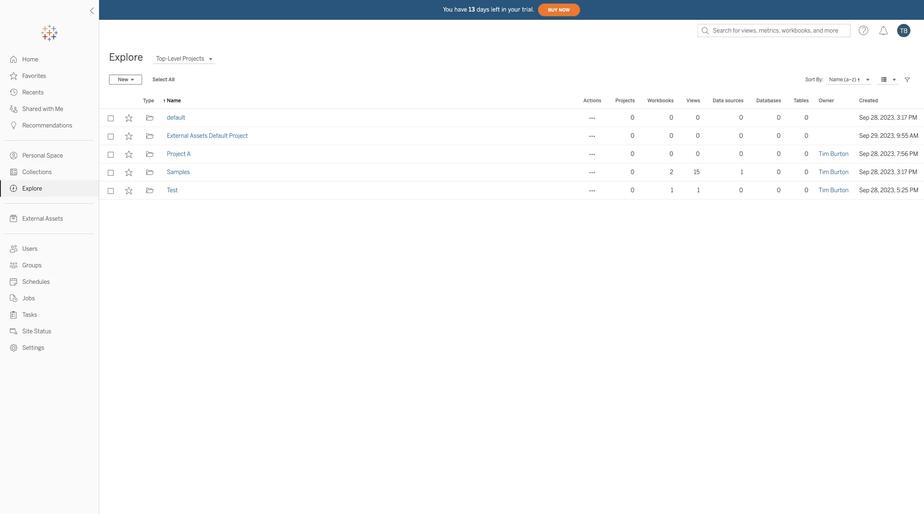 Task type: describe. For each thing, give the bounding box(es) containing it.
pm for samples
[[909, 169, 918, 176]]

space
[[47, 153, 63, 160]]

jobs link
[[0, 291, 99, 307]]

28, for default
[[871, 114, 879, 122]]

actions
[[584, 98, 602, 104]]

samples
[[167, 169, 190, 176]]

sources
[[726, 98, 744, 104]]

external assets default project link
[[167, 127, 248, 145]]

3:17 for 0
[[897, 114, 908, 122]]

main navigation. press the up and down arrow keys to access links. element
[[0, 51, 99, 357]]

burton for sep 28, 2023, 3:17 pm
[[831, 169, 849, 176]]

external assets
[[22, 216, 63, 223]]

favorites link
[[0, 68, 99, 84]]

project a
[[167, 151, 191, 158]]

tables
[[794, 98, 809, 104]]

databases
[[757, 98, 782, 104]]

assets for external assets
[[45, 216, 63, 223]]

site
[[22, 329, 33, 336]]

explore link
[[0, 181, 99, 197]]

cell for sep 28, 2023, 3:17 pm
[[814, 109, 855, 127]]

collections
[[22, 169, 52, 176]]

default
[[167, 114, 185, 122]]

groups
[[22, 262, 42, 269]]

by text only_f5he34f image for schedules
[[10, 279, 17, 286]]

15
[[694, 169, 700, 176]]

by text only_f5he34f image for external assets
[[10, 215, 17, 223]]

external for external assets
[[22, 216, 44, 223]]

2
[[670, 169, 674, 176]]

tim burton for sep 28, 2023, 7:56 pm
[[819, 151, 849, 158]]

buy now button
[[538, 3, 581, 17]]

created
[[860, 98, 879, 104]]

days
[[477, 6, 490, 13]]

sep 28, 2023, 7:56 pm
[[860, 151, 919, 158]]

pm for test
[[910, 187, 919, 194]]

0 vertical spatial explore
[[109, 51, 143, 63]]

row containing default
[[99, 109, 925, 127]]

cell for sep 29, 2023, 9:55 am
[[814, 127, 855, 145]]

2 horizontal spatial 1
[[741, 169, 744, 176]]

you have 13 days left in your trial.
[[443, 6, 535, 13]]

by text only_f5he34f image for home
[[10, 56, 17, 63]]

shared with me link
[[0, 101, 99, 117]]

by text only_f5he34f image for settings
[[10, 345, 17, 352]]

name (a–z)
[[830, 77, 857, 82]]

schedules
[[22, 279, 50, 286]]

home
[[22, 56, 38, 63]]

5:25
[[897, 187, 909, 194]]

tim for sep 28, 2023, 5:25 pm
[[819, 187, 829, 194]]

2023, for test
[[881, 187, 896, 194]]

sep for samples
[[860, 169, 870, 176]]

users link
[[0, 241, 99, 257]]

a
[[187, 151, 191, 158]]

by text only_f5he34f image for jobs
[[10, 295, 17, 303]]

sep for external assets default project
[[860, 133, 870, 140]]

sort
[[806, 77, 816, 83]]

project inside "link"
[[167, 151, 186, 158]]

all
[[169, 77, 175, 83]]

external for external assets default project
[[167, 133, 189, 140]]

buy now
[[548, 7, 570, 13]]

28, for test
[[871, 187, 879, 194]]

(a–z)
[[844, 77, 857, 82]]

level
[[168, 55, 181, 62]]

default
[[209, 133, 228, 140]]

site status link
[[0, 324, 99, 340]]

top-level projects button
[[153, 54, 215, 64]]

9:55
[[897, 133, 909, 140]]

by text only_f5he34f image for recommendations
[[10, 122, 17, 129]]

recents link
[[0, 84, 99, 101]]

list view image
[[881, 76, 888, 83]]

sep 28, 2023, 3:17 pm for 0
[[860, 114, 918, 122]]

tim for sep 28, 2023, 3:17 pm
[[819, 169, 829, 176]]

by text only_f5he34f image for favorites
[[10, 72, 17, 80]]

7:56
[[897, 151, 909, 158]]

by text only_f5he34f image for site status
[[10, 328, 17, 336]]

28, for samples
[[871, 169, 879, 176]]

row containing test
[[99, 182, 925, 200]]

new
[[118, 77, 128, 83]]

left
[[491, 6, 500, 13]]

have
[[455, 6, 467, 13]]

you
[[443, 6, 453, 13]]

test
[[167, 187, 178, 194]]

personal space
[[22, 153, 63, 160]]

with
[[43, 106, 54, 113]]

top-
[[156, 55, 168, 62]]

data sources
[[713, 98, 744, 104]]

project image for samples
[[146, 169, 154, 176]]

in
[[502, 6, 507, 13]]

grid containing default
[[99, 93, 925, 515]]

sep for project a
[[860, 151, 870, 158]]

default link
[[167, 109, 185, 127]]

select
[[153, 77, 167, 83]]

3:17 for 1
[[897, 169, 908, 176]]



Task type: locate. For each thing, give the bounding box(es) containing it.
recommendations
[[22, 122, 72, 129]]

external up users
[[22, 216, 44, 223]]

0 vertical spatial assets
[[190, 133, 208, 140]]

sep left '5:25'
[[860, 187, 870, 194]]

2 3:17 from the top
[[897, 169, 908, 176]]

1 horizontal spatial name
[[830, 77, 843, 82]]

jobs
[[22, 296, 35, 303]]

by text only_f5he34f image
[[10, 56, 17, 63], [10, 122, 17, 129], [10, 169, 17, 176], [10, 246, 17, 253], [10, 262, 17, 269], [10, 295, 17, 303], [10, 312, 17, 319], [10, 328, 17, 336], [10, 345, 17, 352]]

0 vertical spatial sep 28, 2023, 3:17 pm
[[860, 114, 918, 122]]

assets left "default"
[[190, 133, 208, 140]]

sep 28, 2023, 3:17 pm for 1
[[860, 169, 918, 176]]

by text only_f5he34f image inside "shared with me" link
[[10, 105, 17, 113]]

by text only_f5he34f image left collections
[[10, 169, 17, 176]]

trial.
[[522, 6, 535, 13]]

pm for default
[[909, 114, 918, 122]]

by text only_f5he34f image for tasks
[[10, 312, 17, 319]]

recommendations link
[[0, 117, 99, 134]]

2023, left 7:56
[[881, 151, 896, 158]]

1 vertical spatial project image
[[146, 151, 154, 158]]

external inside "main navigation. press the up and down arrow keys to access links." element
[[22, 216, 44, 223]]

2 by text only_f5he34f image from the top
[[10, 122, 17, 129]]

tim burton link for sep 28, 2023, 7:56 pm
[[819, 145, 849, 164]]

by text only_f5he34f image left site
[[10, 328, 17, 336]]

1 horizontal spatial explore
[[109, 51, 143, 63]]

28, for project a
[[871, 151, 879, 158]]

3:17
[[897, 114, 908, 122], [897, 169, 908, 176]]

1 by text only_f5he34f image from the top
[[10, 56, 17, 63]]

1 vertical spatial project
[[167, 151, 186, 158]]

name for name
[[167, 98, 181, 104]]

explore
[[109, 51, 143, 63], [22, 186, 42, 193]]

0 horizontal spatial project
[[167, 151, 186, 158]]

1 3:17 from the top
[[897, 114, 908, 122]]

4 row from the top
[[99, 164, 925, 182]]

1
[[741, 169, 744, 176], [671, 187, 674, 194], [698, 187, 700, 194]]

by text only_f5he34f image inside personal space link
[[10, 152, 17, 160]]

settings link
[[0, 340, 99, 357]]

2 vertical spatial burton
[[831, 187, 849, 194]]

6 by text only_f5he34f image from the top
[[10, 215, 17, 223]]

your
[[508, 6, 521, 13]]

by text only_f5he34f image for groups
[[10, 262, 17, 269]]

project image for project a
[[146, 151, 154, 158]]

owner
[[819, 98, 835, 104]]

name up the default
[[167, 98, 181, 104]]

0 horizontal spatial projects
[[183, 55, 204, 62]]

buy
[[548, 7, 558, 13]]

1 vertical spatial name
[[167, 98, 181, 104]]

sep left 29,
[[860, 133, 870, 140]]

2 burton from the top
[[831, 169, 849, 176]]

2023, down sep 28, 2023, 7:56 pm
[[881, 169, 896, 176]]

2023, for external assets default project
[[881, 133, 896, 140]]

me
[[55, 106, 63, 113]]

pm right 7:56
[[910, 151, 919, 158]]

0 vertical spatial project image
[[146, 114, 154, 122]]

2 project image from the top
[[146, 169, 154, 176]]

1 burton from the top
[[831, 151, 849, 158]]

1 horizontal spatial project
[[229, 133, 248, 140]]

sep down sep 29, 2023, 9:55 am
[[860, 151, 870, 158]]

assets up users link
[[45, 216, 63, 223]]

name for name (a–z)
[[830, 77, 843, 82]]

assets inside external assets link
[[45, 216, 63, 223]]

explore up new popup button
[[109, 51, 143, 63]]

tasks link
[[0, 307, 99, 324]]

2 by text only_f5he34f image from the top
[[10, 89, 17, 96]]

by text only_f5he34f image inside the jobs link
[[10, 295, 17, 303]]

28, down 29,
[[871, 151, 879, 158]]

assets inside the external assets default project link
[[190, 133, 208, 140]]

0 horizontal spatial explore
[[22, 186, 42, 193]]

by text only_f5he34f image left users
[[10, 246, 17, 253]]

sep 28, 2023, 3:17 pm down sep 28, 2023, 7:56 pm
[[860, 169, 918, 176]]

collections link
[[0, 164, 99, 181]]

1 vertical spatial tim burton
[[819, 169, 849, 176]]

1 vertical spatial burton
[[831, 169, 849, 176]]

2 row from the top
[[99, 127, 925, 145]]

new button
[[109, 75, 142, 85]]

0 horizontal spatial 1
[[671, 187, 674, 194]]

by text only_f5he34f image
[[10, 72, 17, 80], [10, 89, 17, 96], [10, 105, 17, 113], [10, 152, 17, 160], [10, 185, 17, 193], [10, 215, 17, 223], [10, 279, 17, 286]]

3 by text only_f5he34f image from the top
[[10, 105, 17, 113]]

28, down sep 28, 2023, 7:56 pm
[[871, 169, 879, 176]]

project
[[229, 133, 248, 140], [167, 151, 186, 158]]

0 vertical spatial tim
[[819, 151, 829, 158]]

0
[[631, 114, 635, 122], [670, 114, 674, 122], [696, 114, 700, 122], [740, 114, 744, 122], [777, 114, 781, 122], [805, 114, 809, 122], [631, 133, 635, 140], [670, 133, 674, 140], [696, 133, 700, 140], [740, 133, 744, 140], [777, 133, 781, 140], [805, 133, 809, 140], [631, 151, 635, 158], [670, 151, 674, 158], [696, 151, 700, 158], [740, 151, 744, 158], [777, 151, 781, 158], [805, 151, 809, 158], [631, 169, 635, 176], [777, 169, 781, 176], [805, 169, 809, 176], [631, 187, 635, 194], [740, 187, 744, 194], [777, 187, 781, 194], [805, 187, 809, 194]]

2 sep 28, 2023, 3:17 pm from the top
[[860, 169, 918, 176]]

sort by:
[[806, 77, 824, 83]]

recents
[[22, 89, 44, 96]]

schedules link
[[0, 274, 99, 291]]

pm for project a
[[910, 151, 919, 158]]

pm up 'sep 28, 2023, 5:25 pm'
[[909, 169, 918, 176]]

project a link
[[167, 145, 191, 164]]

row group
[[99, 109, 925, 200]]

by text only_f5he34f image inside favorites "link"
[[10, 72, 17, 80]]

project image left 'test' link
[[146, 187, 154, 195]]

2 tim burton from the top
[[819, 169, 849, 176]]

1 vertical spatial projects
[[616, 98, 635, 104]]

sep 29, 2023, 9:55 am
[[860, 133, 919, 140]]

project image down type
[[146, 114, 154, 122]]

sep down created
[[860, 114, 870, 122]]

name (a–z) button
[[826, 75, 872, 85]]

project image left project a "link"
[[146, 151, 154, 158]]

external inside row group
[[167, 133, 189, 140]]

2023,
[[881, 114, 896, 122], [881, 133, 896, 140], [881, 151, 896, 158], [881, 169, 896, 176], [881, 187, 896, 194]]

site status
[[22, 329, 51, 336]]

9 by text only_f5he34f image from the top
[[10, 345, 17, 352]]

3 burton from the top
[[831, 187, 849, 194]]

burton for sep 28, 2023, 7:56 pm
[[831, 151, 849, 158]]

4 by text only_f5he34f image from the top
[[10, 152, 17, 160]]

by text only_f5he34f image for collections
[[10, 169, 17, 176]]

1 tim burton from the top
[[819, 151, 849, 158]]

Search for views, metrics, workbooks, and more text field
[[698, 24, 851, 37]]

tim burton link for sep 28, 2023, 3:17 pm
[[819, 164, 849, 182]]

shared
[[22, 106, 41, 113]]

projects right actions
[[616, 98, 635, 104]]

project image
[[146, 114, 154, 122], [146, 151, 154, 158], [146, 187, 154, 195]]

tim burton for sep 28, 2023, 3:17 pm
[[819, 169, 849, 176]]

1 by text only_f5he34f image from the top
[[10, 72, 17, 80]]

project image for default
[[146, 114, 154, 122]]

external assets link
[[0, 211, 99, 227]]

1 vertical spatial sep 28, 2023, 3:17 pm
[[860, 169, 918, 176]]

3 project image from the top
[[146, 187, 154, 195]]

by text only_f5he34f image inside recents link
[[10, 89, 17, 96]]

28, left '5:25'
[[871, 187, 879, 194]]

by text only_f5he34f image left recommendations
[[10, 122, 17, 129]]

0 vertical spatial external
[[167, 133, 189, 140]]

by text only_f5he34f image inside settings link
[[10, 345, 17, 352]]

2 vertical spatial project image
[[146, 187, 154, 195]]

1 sep from the top
[[860, 114, 870, 122]]

projects inside 'dropdown button'
[[183, 55, 204, 62]]

tim burton link
[[819, 145, 849, 164], [819, 164, 849, 182], [819, 182, 849, 200]]

am
[[910, 133, 919, 140]]

13
[[469, 6, 475, 13]]

sep 28, 2023, 3:17 pm
[[860, 114, 918, 122], [860, 169, 918, 176]]

top-level projects
[[156, 55, 204, 62]]

projects
[[183, 55, 204, 62], [616, 98, 635, 104]]

sep for default
[[860, 114, 870, 122]]

28, up 29,
[[871, 114, 879, 122]]

1 vertical spatial project image
[[146, 169, 154, 176]]

3 sep from the top
[[860, 151, 870, 158]]

3 row from the top
[[99, 145, 925, 164]]

projects right level
[[183, 55, 204, 62]]

pm right '5:25'
[[910, 187, 919, 194]]

1 horizontal spatial 1
[[698, 187, 700, 194]]

1 vertical spatial 3:17
[[897, 169, 908, 176]]

3 tim burton from the top
[[819, 187, 849, 194]]

row group containing default
[[99, 109, 925, 200]]

project image for external assets default project
[[146, 133, 154, 140]]

by text only_f5he34f image inside users link
[[10, 246, 17, 253]]

1 tim from the top
[[819, 151, 829, 158]]

4 sep from the top
[[860, 169, 870, 176]]

name left the (a–z)
[[830, 77, 843, 82]]

personal space link
[[0, 148, 99, 164]]

2 vertical spatial tim
[[819, 187, 829, 194]]

1 cell from the top
[[814, 109, 855, 127]]

2023, right 29,
[[881, 133, 896, 140]]

0 horizontal spatial assets
[[45, 216, 63, 223]]

home link
[[0, 51, 99, 68]]

name inside dropdown button
[[830, 77, 843, 82]]

7 by text only_f5he34f image from the top
[[10, 312, 17, 319]]

1 project image from the top
[[146, 133, 154, 140]]

sep 28, 2023, 3:17 pm up sep 29, 2023, 9:55 am
[[860, 114, 918, 122]]

burton
[[831, 151, 849, 158], [831, 169, 849, 176], [831, 187, 849, 194]]

2 tim from the top
[[819, 169, 829, 176]]

row containing project a
[[99, 145, 925, 164]]

external
[[167, 133, 189, 140], [22, 216, 44, 223]]

2 project image from the top
[[146, 151, 154, 158]]

1 project image from the top
[[146, 114, 154, 122]]

by text only_f5he34f image left tasks
[[10, 312, 17, 319]]

5 sep from the top
[[860, 187, 870, 194]]

data
[[713, 98, 724, 104]]

3 tim from the top
[[819, 187, 829, 194]]

by text only_f5he34f image for personal space
[[10, 152, 17, 160]]

5 by text only_f5he34f image from the top
[[10, 185, 17, 193]]

projects inside grid
[[616, 98, 635, 104]]

burton for sep 28, 2023, 5:25 pm
[[831, 187, 849, 194]]

cell
[[814, 109, 855, 127], [814, 127, 855, 145]]

tim for sep 28, 2023, 7:56 pm
[[819, 151, 829, 158]]

8 by text only_f5he34f image from the top
[[10, 328, 17, 336]]

1 vertical spatial explore
[[22, 186, 42, 193]]

external down default 'link'
[[167, 133, 189, 140]]

select all button
[[147, 75, 180, 85]]

1 28, from the top
[[871, 114, 879, 122]]

sep
[[860, 114, 870, 122], [860, 133, 870, 140], [860, 151, 870, 158], [860, 169, 870, 176], [860, 187, 870, 194]]

test link
[[167, 182, 178, 200]]

3 28, from the top
[[871, 169, 879, 176]]

3 tim burton link from the top
[[819, 182, 849, 200]]

2023, for default
[[881, 114, 896, 122]]

1 sep 28, 2023, 3:17 pm from the top
[[860, 114, 918, 122]]

29,
[[871, 133, 879, 140]]

2023, up sep 29, 2023, 9:55 am
[[881, 114, 896, 122]]

status
[[34, 329, 51, 336]]

by text only_f5he34f image left home
[[10, 56, 17, 63]]

name
[[830, 77, 843, 82], [167, 98, 181, 104]]

project left 'a'
[[167, 151, 186, 158]]

by:
[[817, 77, 824, 83]]

external assets default project
[[167, 133, 248, 140]]

grid
[[99, 93, 925, 515]]

by text only_f5he34f image left settings
[[10, 345, 17, 352]]

1 vertical spatial external
[[22, 216, 44, 223]]

2023, left '5:25'
[[881, 187, 896, 194]]

2 sep from the top
[[860, 133, 870, 140]]

now
[[559, 7, 570, 13]]

tim burton
[[819, 151, 849, 158], [819, 169, 849, 176], [819, 187, 849, 194]]

5 by text only_f5he34f image from the top
[[10, 262, 17, 269]]

0 vertical spatial burton
[[831, 151, 849, 158]]

0 vertical spatial tim burton
[[819, 151, 849, 158]]

users
[[22, 246, 38, 253]]

2 cell from the top
[[814, 127, 855, 145]]

4 28, from the top
[[871, 187, 879, 194]]

by text only_f5he34f image for users
[[10, 246, 17, 253]]

7 by text only_f5he34f image from the top
[[10, 279, 17, 286]]

by text only_f5he34f image inside explore link
[[10, 185, 17, 193]]

4 by text only_f5he34f image from the top
[[10, 246, 17, 253]]

0 vertical spatial 3:17
[[897, 114, 908, 122]]

1 horizontal spatial assets
[[190, 133, 208, 140]]

by text only_f5he34f image inside recommendations link
[[10, 122, 17, 129]]

2023, for samples
[[881, 169, 896, 176]]

2 28, from the top
[[871, 151, 879, 158]]

0 vertical spatial projects
[[183, 55, 204, 62]]

row containing external assets default project
[[99, 127, 925, 145]]

3:17 up 9:55
[[897, 114, 908, 122]]

project image down type
[[146, 133, 154, 140]]

2023, for project a
[[881, 151, 896, 158]]

1 vertical spatial tim
[[819, 169, 829, 176]]

1 row from the top
[[99, 109, 925, 127]]

project image for test
[[146, 187, 154, 195]]

1 horizontal spatial projects
[[616, 98, 635, 104]]

views
[[687, 98, 701, 104]]

0 vertical spatial name
[[830, 77, 843, 82]]

tim burton for sep 28, 2023, 5:25 pm
[[819, 187, 849, 194]]

type
[[143, 98, 154, 104]]

by text only_f5he34f image inside home link
[[10, 56, 17, 63]]

by text only_f5he34f image left jobs
[[10, 295, 17, 303]]

by text only_f5he34f image inside collections link
[[10, 169, 17, 176]]

3 by text only_f5he34f image from the top
[[10, 169, 17, 176]]

2 vertical spatial tim burton
[[819, 187, 849, 194]]

workbooks
[[648, 98, 674, 104]]

select all
[[153, 77, 175, 83]]

row containing samples
[[99, 164, 925, 182]]

explore inside "main navigation. press the up and down arrow keys to access links." element
[[22, 186, 42, 193]]

28,
[[871, 114, 879, 122], [871, 151, 879, 158], [871, 169, 879, 176], [871, 187, 879, 194]]

0 horizontal spatial name
[[167, 98, 181, 104]]

3:17 down 7:56
[[897, 169, 908, 176]]

project image
[[146, 133, 154, 140], [146, 169, 154, 176]]

by text only_f5he34f image for recents
[[10, 89, 17, 96]]

project right "default"
[[229, 133, 248, 140]]

groups link
[[0, 257, 99, 274]]

sep 28, 2023, 5:25 pm
[[860, 187, 919, 194]]

1 tim burton link from the top
[[819, 145, 849, 164]]

2 tim burton link from the top
[[819, 164, 849, 182]]

6 by text only_f5he34f image from the top
[[10, 295, 17, 303]]

by text only_f5he34f image inside site status "link"
[[10, 328, 17, 336]]

explore down collections
[[22, 186, 42, 193]]

by text only_f5he34f image inside groups link
[[10, 262, 17, 269]]

settings
[[22, 345, 44, 352]]

pm up am
[[909, 114, 918, 122]]

samples link
[[167, 164, 190, 182]]

1 horizontal spatial external
[[167, 133, 189, 140]]

by text only_f5he34f image inside external assets link
[[10, 215, 17, 223]]

personal
[[22, 153, 45, 160]]

tasks
[[22, 312, 37, 319]]

sep down sep 28, 2023, 7:56 pm
[[860, 169, 870, 176]]

0 horizontal spatial external
[[22, 216, 44, 223]]

name inside grid
[[167, 98, 181, 104]]

tim burton link for sep 28, 2023, 5:25 pm
[[819, 182, 849, 200]]

0 vertical spatial project
[[229, 133, 248, 140]]

by text only_f5he34f image for shared with me
[[10, 105, 17, 113]]

0 vertical spatial project image
[[146, 133, 154, 140]]

row
[[99, 109, 925, 127], [99, 127, 925, 145], [99, 145, 925, 164], [99, 164, 925, 182], [99, 182, 925, 200]]

5 row from the top
[[99, 182, 925, 200]]

shared with me
[[22, 106, 63, 113]]

by text only_f5he34f image inside 'tasks' link
[[10, 312, 17, 319]]

1 vertical spatial assets
[[45, 216, 63, 223]]

assets for external assets default project
[[190, 133, 208, 140]]

by text only_f5he34f image inside schedules link
[[10, 279, 17, 286]]

navigation panel element
[[0, 25, 99, 357]]

by text only_f5he34f image left groups
[[10, 262, 17, 269]]

project image left samples link
[[146, 169, 154, 176]]

favorites
[[22, 73, 46, 80]]

by text only_f5he34f image for explore
[[10, 185, 17, 193]]

sep for test
[[860, 187, 870, 194]]



Task type: vqa. For each thing, say whether or not it's contained in the screenshot.


